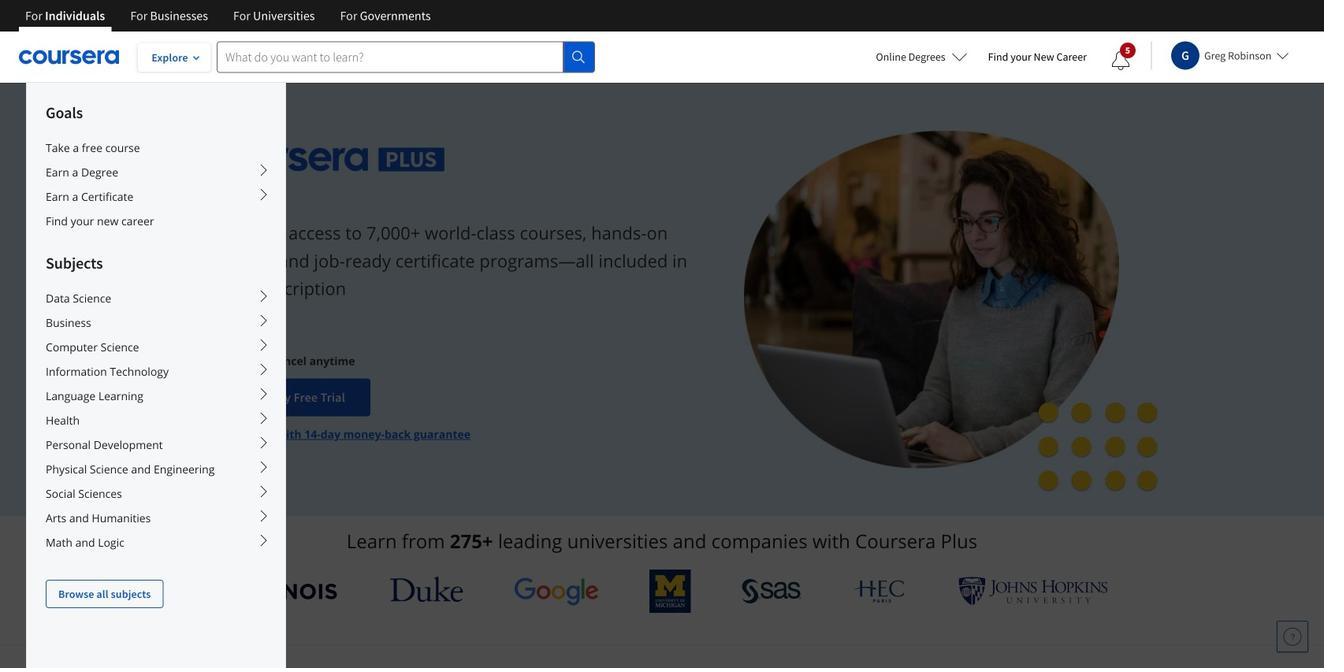 Task type: locate. For each thing, give the bounding box(es) containing it.
hec paris image
[[853, 575, 908, 608]]

explore menu element
[[27, 83, 285, 609]]

university of illinois at urbana-champaign image
[[216, 579, 339, 604]]

What do you want to learn? text field
[[217, 41, 564, 73]]

johns hopkins university image
[[959, 577, 1108, 606]]

coursera plus image
[[205, 148, 445, 172]]

duke university image
[[390, 577, 463, 602]]

None search field
[[217, 41, 595, 73]]



Task type: vqa. For each thing, say whether or not it's contained in the screenshot.
Previous icon
no



Task type: describe. For each thing, give the bounding box(es) containing it.
sas image
[[742, 579, 802, 604]]

coursera image
[[19, 44, 119, 70]]

university of michigan image
[[650, 570, 691, 613]]

banner navigation
[[13, 0, 444, 32]]

google image
[[514, 577, 599, 606]]

help center image
[[1283, 627, 1302, 646]]



